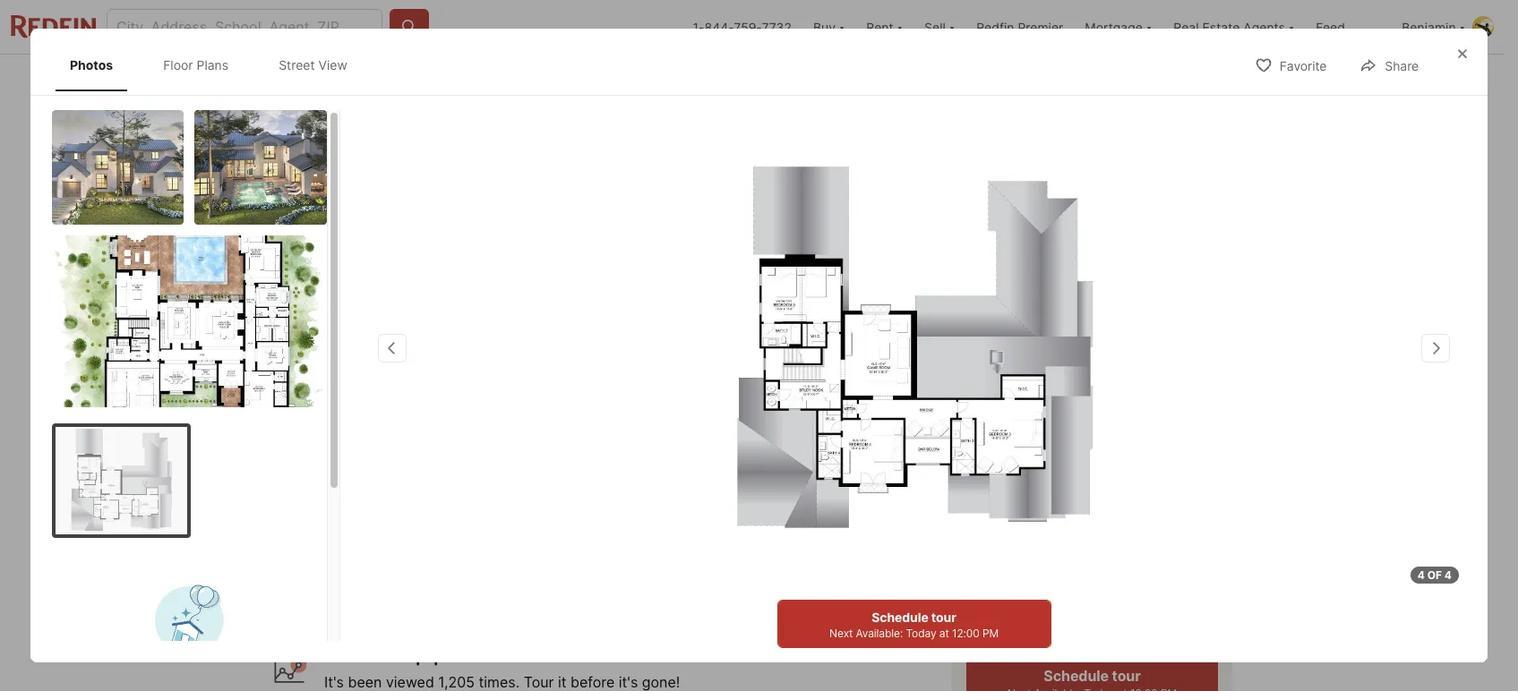 Task type: locate. For each thing, give the bounding box(es) containing it.
plans down city, address, school, agent, zip search box
[[197, 57, 229, 73]]

tour down tour in person list box
[[1112, 667, 1141, 685]]

2 tab from the left
[[479, 58, 614, 101]]

0 vertical spatial schedule
[[872, 610, 929, 625]]

schedule tour next available: today at 12:00 pm
[[829, 610, 999, 640]]

before
[[571, 673, 615, 691]]

0 vertical spatial tour
[[931, 610, 956, 625]]

schedule inside the schedule tour next available: today at 12:00 pm
[[872, 610, 929, 625]]

4
[[1418, 569, 1425, 582], [1445, 569, 1452, 582]]

nov down with
[[984, 515, 1008, 528]]

nov down tour with a redfin premier agent
[[1063, 515, 1086, 528]]

4 left of
[[1418, 569, 1425, 582]]

0 horizontal spatial premier
[[1018, 19, 1063, 34]]

tour up at
[[931, 610, 956, 625]]

tab list
[[52, 39, 380, 91]]

1 horizontal spatial tour
[[1112, 667, 1141, 685]]

feed button
[[1305, 0, 1391, 54]]

1 horizontal spatial floor plans
[[327, 410, 394, 425]]

tour for tour with a redfin premier agent
[[966, 486, 998, 504]]

tab list containing photos
[[52, 39, 380, 91]]

1-844-759-7732
[[693, 19, 792, 34]]

favorite button
[[1239, 47, 1342, 84]]

feed up the "favorite" on the top
[[1316, 19, 1345, 34]]

floor plans
[[163, 57, 229, 73], [327, 410, 394, 425]]

floor plans up -
[[327, 410, 394, 425]]

street view
[[279, 57, 347, 73]]

schedule down tour in person list box
[[1044, 667, 1109, 685]]

image image
[[52, 110, 184, 224], [195, 110, 327, 224], [52, 235, 327, 407], [55, 427, 187, 534]]

1 vertical spatial redfin
[[1047, 486, 1093, 504]]

in
[[1009, 617, 1020, 629]]

1 vertical spatial schedule
[[1044, 667, 1109, 685]]

0 horizontal spatial redfin
[[976, 19, 1014, 34]]

dr
[[393, 507, 408, 525]]

1,205
[[438, 673, 475, 691]]

1 nov from the left
[[984, 515, 1008, 528]]

tour inside button
[[1112, 667, 1141, 685]]

tour
[[931, 610, 956, 625], [1112, 667, 1141, 685]]

0 horizontal spatial feed
[[329, 72, 358, 87]]

1 vertical spatial plans
[[361, 410, 394, 425]]

floor plans inside floor plans button
[[327, 410, 394, 425]]

0 horizontal spatial schedule
[[872, 610, 929, 625]]

nov for 2
[[1063, 515, 1086, 528]]

dialog
[[30, 29, 1488, 691]]

1 vertical spatial floor
[[327, 410, 358, 425]]

tour inside list box
[[979, 617, 1007, 629]]

new
[[294, 124, 319, 138]]

1-
[[693, 19, 704, 34]]

nov
[[984, 515, 1008, 528], [1063, 515, 1086, 528]]

viewed
[[386, 673, 434, 691]]

popular
[[416, 648, 470, 666]]

floor down city, address, school, agent, zip search box
[[163, 57, 193, 73]]

0 horizontal spatial nov
[[984, 515, 1008, 528]]

map entry image
[[805, 472, 924, 591]]

None button
[[977, 508, 1049, 585], [1056, 509, 1128, 584], [1135, 509, 1207, 584], [977, 508, 1049, 585], [1056, 509, 1128, 584], [1135, 509, 1207, 584]]

tour with a redfin premier agent
[[966, 486, 1195, 504]]

12:00
[[952, 627, 980, 640]]

it
[[558, 673, 567, 691]]

0 vertical spatial premier
[[1018, 19, 1063, 34]]

floor
[[163, 57, 193, 73], [327, 410, 358, 425]]

plans up for sale -
[[361, 410, 394, 425]]

1 vertical spatial premier
[[1096, 486, 1151, 504]]

schedule inside schedule tour button
[[1044, 667, 1109, 685]]

0 horizontal spatial floor
[[163, 57, 193, 73]]

0 horizontal spatial plans
[[197, 57, 229, 73]]

floor up sale
[[327, 410, 358, 425]]

new construction
[[294, 124, 410, 138]]

redfin premier
[[976, 19, 1063, 34]]

1 vertical spatial tour
[[1112, 667, 1141, 685]]

1 vertical spatial feed
[[329, 72, 358, 87]]

tour left with
[[966, 486, 998, 504]]

tour
[[966, 486, 998, 504], [979, 617, 1007, 629], [524, 673, 554, 691]]

4905 timberline dr, rollingwood, tx 78746 image
[[272, 105, 945, 451], [952, 105, 1232, 274], [952, 281, 1232, 451]]

2
[[1063, 528, 1083, 567]]

1 vertical spatial floor plans
[[327, 410, 394, 425]]

plans
[[197, 57, 229, 73], [361, 410, 394, 425]]

0 vertical spatial plans
[[197, 57, 229, 73]]

0 vertical spatial tour
[[966, 486, 998, 504]]

1 horizontal spatial schedule
[[1044, 667, 1109, 685]]

0 horizontal spatial tour
[[931, 610, 956, 625]]

2 4 from the left
[[1445, 569, 1452, 582]]

photos
[[70, 57, 113, 73]]

street
[[279, 57, 315, 73]]

pm
[[982, 627, 999, 640]]

construction
[[322, 124, 410, 138]]

feed right street at left
[[329, 72, 358, 87]]

4 right of
[[1445, 569, 1452, 582]]

share button
[[1345, 47, 1434, 84]]

1 horizontal spatial nov
[[1063, 515, 1086, 528]]

1 horizontal spatial floor
[[327, 410, 358, 425]]

tour inside the schedule tour next available: today at 12:00 pm
[[931, 610, 956, 625]]

$6,995,000
[[272, 548, 393, 573]]

1 vertical spatial tour
[[979, 617, 1007, 629]]

at
[[939, 627, 949, 640]]

1 horizontal spatial 4
[[1445, 569, 1452, 582]]

tour in person list box
[[966, 603, 1218, 643]]

person
[[1022, 617, 1063, 629]]

schedule
[[872, 610, 929, 625], [1044, 667, 1109, 685]]

new construction link
[[272, 105, 945, 454]]

floor plans down city, address, school, agent, zip search box
[[163, 57, 229, 73]]

schedule up available:
[[872, 610, 929, 625]]

1-844-759-7732 link
[[693, 19, 792, 34]]

premier
[[1018, 19, 1063, 34], [1096, 486, 1151, 504]]

for
[[288, 474, 313, 489]]

3 tab from the left
[[614, 58, 758, 101]]

it's
[[619, 673, 638, 691]]

feed
[[1316, 19, 1345, 34], [329, 72, 358, 87]]

user photo image
[[1472, 16, 1494, 38]]

feed inside feed tab list
[[329, 72, 358, 87]]

tab
[[379, 58, 479, 101], [479, 58, 614, 101], [614, 58, 758, 101], [758, 58, 847, 101]]

0 vertical spatial floor
[[163, 57, 193, 73]]

1 horizontal spatial feed
[[1316, 19, 1345, 34]]

nov for 1
[[984, 515, 1008, 528]]

0 vertical spatial redfin
[[976, 19, 1014, 34]]

0 vertical spatial feed
[[1316, 19, 1345, 34]]

2 nov from the left
[[1063, 515, 1086, 528]]

tour for schedule tour next available: today at 12:00 pm
[[931, 610, 956, 625]]

a
[[1036, 486, 1044, 504]]

tour for tour in person
[[979, 617, 1007, 629]]

today
[[906, 627, 936, 640]]

0 horizontal spatial floor plans
[[163, 57, 229, 73]]

next
[[829, 627, 853, 640]]

option
[[1080, 603, 1218, 643]]

floor plans inside floor plans tab
[[163, 57, 229, 73]]

1 tab from the left
[[379, 58, 479, 101]]

tour left in
[[979, 617, 1007, 629]]

0 vertical spatial floor plans
[[163, 57, 229, 73]]

2 vertical spatial tour
[[524, 673, 554, 691]]

tour left it
[[524, 673, 554, 691]]

0 horizontal spatial 4
[[1418, 569, 1425, 582]]

844-
[[704, 19, 734, 34]]

1 horizontal spatial plans
[[361, 410, 394, 425]]

redfin
[[976, 19, 1014, 34], [1047, 486, 1093, 504]]



Task type: describe. For each thing, give the bounding box(es) containing it.
feed tab list
[[272, 55, 861, 101]]

home
[[358, 648, 397, 666]]

floor inside button
[[327, 410, 358, 425]]

4905 timberline dr image
[[650, 107, 1178, 593]]

-
[[351, 474, 357, 489]]

timberline
[[314, 507, 389, 525]]

759-
[[734, 19, 762, 34]]

feed inside feed button
[[1316, 19, 1345, 34]]

schedule tour
[[1044, 667, 1141, 685]]

4905
[[272, 507, 311, 525]]

1
[[984, 528, 1000, 567]]

this home is popular it's been viewed 1,205 times. tour it before it's gone!
[[324, 648, 680, 691]]

tour inside this home is popular it's been viewed 1,205 times. tour it before it's gone!
[[524, 673, 554, 691]]

dialog containing photos
[[30, 29, 1488, 691]]

schedule for schedule tour
[[1044, 667, 1109, 685]]

4 tab from the left
[[758, 58, 847, 101]]

of
[[1427, 569, 1442, 582]]

sale
[[317, 474, 348, 489]]

it's
[[324, 673, 344, 691]]

street view tab
[[264, 43, 362, 87]]

for sale -
[[288, 474, 361, 489]]

4 of 4
[[1418, 569, 1452, 582]]

feed link
[[293, 69, 358, 90]]

premier inside button
[[1018, 19, 1063, 34]]

nov 1
[[984, 515, 1008, 567]]

this
[[324, 648, 355, 666]]

agent
[[1154, 486, 1195, 504]]

share
[[1385, 58, 1419, 74]]

4905 timberline dr
[[272, 507, 408, 525]]

7732
[[762, 19, 792, 34]]

plans inside button
[[361, 410, 394, 425]]

times.
[[479, 673, 520, 691]]

1 horizontal spatial premier
[[1096, 486, 1151, 504]]

been
[[348, 673, 382, 691]]

plans inside tab
[[197, 57, 229, 73]]

gone!
[[642, 673, 680, 691]]

redfin inside redfin premier button
[[976, 19, 1014, 34]]

City, Address, School, Agent, ZIP search field
[[107, 9, 382, 45]]

available:
[[856, 627, 903, 640]]

$6,995,000 $50,315
[[272, 548, 393, 593]]

with
[[1002, 486, 1033, 504]]

submit search image
[[400, 18, 418, 36]]

floor inside tab
[[163, 57, 193, 73]]

floor plans button
[[287, 400, 409, 436]]

photos tab
[[55, 43, 127, 87]]

tour in person
[[979, 617, 1063, 629]]

is
[[401, 648, 413, 666]]

$50,315
[[298, 577, 346, 593]]

schedule tour button
[[966, 658, 1218, 691]]

floor plans tab
[[149, 43, 243, 87]]

1 4 from the left
[[1418, 569, 1425, 582]]

nov 2
[[1063, 515, 1086, 567]]

1 horizontal spatial redfin
[[1047, 486, 1093, 504]]

view
[[318, 57, 347, 73]]

redfin premier button
[[966, 0, 1074, 54]]

favorite
[[1280, 58, 1327, 74]]

schedule for schedule tour next available: today at 12:00 pm
[[872, 610, 929, 625]]

tour for schedule tour
[[1112, 667, 1141, 685]]



Task type: vqa. For each thing, say whether or not it's contained in the screenshot.
the
no



